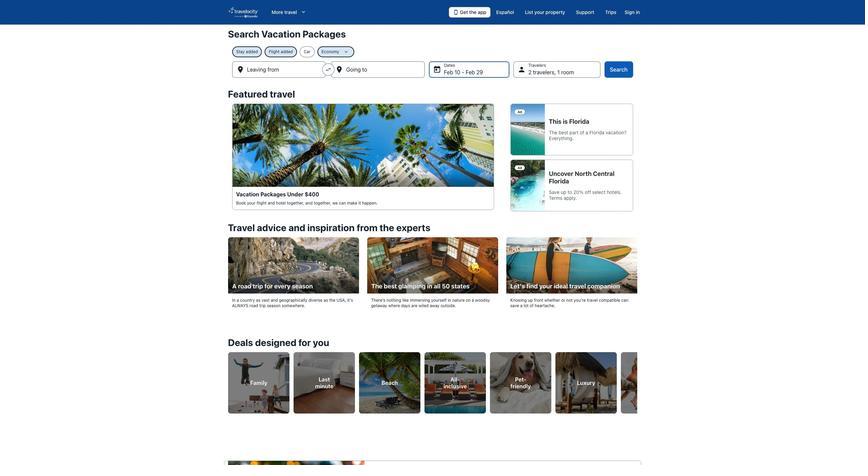 Task type: describe. For each thing, give the bounding box(es) containing it.
swap origin and destination values image
[[325, 67, 332, 73]]

previous image
[[224, 377, 232, 385]]

download the app button image
[[453, 10, 459, 15]]

travel advice and inspiration from the experts region
[[224, 218, 641, 321]]

featured travel region
[[224, 85, 641, 218]]



Task type: locate. For each thing, give the bounding box(es) containing it.
travelocity logo image
[[228, 7, 258, 18]]

main content
[[0, 25, 865, 465]]

next image
[[633, 377, 641, 385]]



